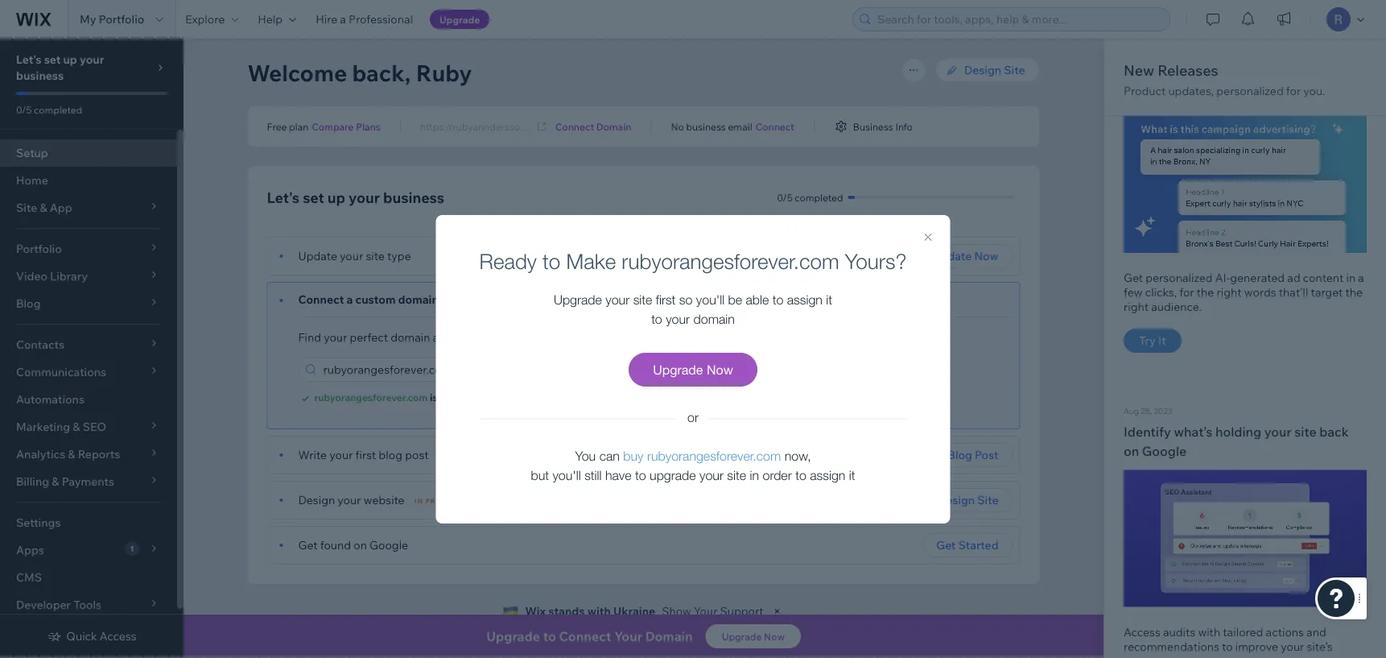 Task type: describe. For each thing, give the bounding box(es) containing it.
order
[[763, 468, 792, 483]]

my portfolio
[[80, 12, 144, 26]]

your right find
[[324, 330, 347, 344]]

to right ready
[[543, 248, 561, 273]]

get for get started
[[937, 538, 956, 552]]

1 vertical spatial upgrade now button
[[706, 624, 801, 648]]

1 vertical spatial rubyorangesforever.com
[[315, 391, 428, 404]]

create blog post
[[910, 448, 999, 462]]

1 vertical spatial your
[[615, 628, 643, 644]]

update your site type
[[298, 249, 411, 263]]

https://rubyanndersson.wixsite.com/my-portfolio
[[420, 120, 639, 132]]

still
[[585, 468, 602, 483]]

site inside you can buy rubyorangesforever.com now, but you'll still have to upgrade your site in order to assign it
[[728, 468, 747, 483]]

try
[[1140, 334, 1156, 348]]

in progress for write your first blog post
[[439, 452, 492, 460]]

2 horizontal spatial business
[[687, 120, 726, 132]]

1 vertical spatial 0/5 completed
[[777, 191, 844, 203]]

design inside button
[[938, 493, 975, 507]]

clicks.
[[545, 330, 577, 344]]

make it yours! button
[[581, 358, 698, 382]]

plan
[[289, 120, 309, 132]]

free plan compare plans
[[267, 120, 381, 132]]

your right 'write'
[[330, 448, 353, 462]]

28,
[[1141, 406, 1153, 416]]

progress for design your website
[[426, 497, 468, 505]]

recommendations
[[1124, 639, 1220, 654]]

performance
[[1162, 654, 1230, 658]]

a inside get personalized ai-generated ad content in a few clicks, for the right words that'll target the right audience.
[[1359, 271, 1365, 285]]

get for get personalized ai-generated ad content in a few clicks, for the right words that'll target the right audience.
[[1124, 271, 1144, 285]]

for inside new releases product updates, personalized for you.
[[1287, 84, 1302, 98]]

automations link
[[0, 386, 177, 413]]

content
[[1304, 271, 1345, 285]]

or
[[688, 410, 699, 425]]

0 horizontal spatial first
[[356, 448, 376, 462]]

0 vertical spatial and
[[433, 330, 453, 344]]

improve
[[1236, 639, 1279, 654]]

design site inside button
[[938, 493, 999, 507]]

1 vertical spatial domain
[[646, 628, 693, 644]]

ruby
[[416, 58, 472, 87]]

automations
[[16, 392, 85, 406]]

back
[[1320, 424, 1350, 440]]

quick
[[66, 629, 97, 643]]

1 vertical spatial 0/5
[[777, 191, 793, 203]]

generated
[[1231, 271, 1286, 285]]

upgrade
[[650, 468, 696, 483]]

1 horizontal spatial right
[[1217, 286, 1242, 300]]

started
[[959, 538, 999, 552]]

blog
[[379, 448, 403, 462]]

hire a professional
[[316, 12, 413, 26]]

able
[[746, 292, 769, 307]]

no business email connect
[[671, 120, 795, 132]]

1 vertical spatial completed
[[795, 191, 844, 203]]

your up 'connect a custom domain'
[[340, 249, 363, 263]]

no
[[671, 120, 684, 132]]

your inside sidebar element
[[80, 52, 104, 66]]

ai-
[[1216, 271, 1231, 285]]

compare
[[312, 120, 354, 132]]

domain for connect a custom domain
[[398, 292, 439, 306]]

business
[[854, 120, 894, 132]]

e.g., mystunningwebsite.com field
[[319, 358, 546, 381]]

upgrade down wix
[[487, 628, 541, 644]]

search
[[1124, 654, 1159, 658]]

0/5 inside sidebar element
[[16, 103, 32, 116]]

make inside button
[[596, 362, 624, 377]]

explore
[[186, 12, 225, 26]]

sidebar element
[[0, 39, 184, 658]]

site inside aug 28, 2023 identify what's holding your site back on google
[[1295, 424, 1317, 440]]

your inside access audits with tailored actions and recommendations to improve your site's search performance and overall seo heal
[[1282, 639, 1305, 654]]

post
[[975, 448, 999, 462]]

business info
[[854, 120, 913, 132]]

found
[[320, 538, 351, 552]]

connect domain
[[556, 120, 632, 132]]

connect domain link
[[556, 119, 632, 134]]

design down search for tools, apps, help & more... field in the right of the page
[[965, 63, 1002, 77]]

design your website
[[298, 493, 405, 507]]

in for write your first blog post
[[439, 452, 448, 460]]

actions
[[1267, 625, 1305, 639]]

audits
[[1164, 625, 1196, 639]]

domain for find your perfect domain and secure it in a few clicks.
[[391, 330, 430, 344]]

1 vertical spatial on
[[354, 538, 367, 552]]

0 horizontal spatial google
[[370, 538, 408, 552]]

updates,
[[1169, 84, 1215, 98]]

business info button
[[834, 119, 913, 134]]

ready to make rubyorangesforever.com yours?
[[480, 248, 907, 273]]

with for tailored
[[1199, 625, 1221, 639]]

show
[[662, 604, 692, 618]]

cms link
[[0, 564, 177, 591]]

now for update now button
[[975, 249, 999, 263]]

design down 'write'
[[298, 493, 335, 507]]

find your perfect domain and secure it in a few clicks.
[[298, 330, 577, 344]]

free
[[267, 120, 287, 132]]

settings link
[[0, 509, 177, 536]]

progress for write your first blog post
[[450, 452, 492, 460]]

write your first blog post
[[298, 448, 429, 462]]

help button
[[248, 0, 306, 39]]

1 vertical spatial up
[[328, 188, 346, 206]]

hire
[[316, 12, 338, 26]]

connect left portfolio
[[556, 120, 594, 132]]

seo
[[1292, 654, 1316, 658]]

let's set up your business inside sidebar element
[[16, 52, 104, 83]]

post
[[405, 448, 429, 462]]

get for get found on google
[[298, 538, 318, 552]]

0/5 completed inside sidebar element
[[16, 103, 82, 116]]

words
[[1245, 286, 1277, 300]]

0 vertical spatial make
[[567, 248, 616, 273]]

upgrade inside upgrade your site first so you'll be able to assign it to your domain
[[554, 292, 602, 307]]

info
[[896, 120, 913, 132]]

access inside button
[[100, 629, 137, 643]]

a inside the hire a professional link
[[340, 12, 346, 26]]

tailored
[[1224, 625, 1264, 639]]

ad
[[1288, 271, 1301, 285]]

1 vertical spatial let's
[[267, 188, 300, 206]]

a left custom
[[347, 292, 353, 306]]

have
[[606, 468, 632, 483]]

in for design your website
[[415, 497, 424, 505]]

2 vertical spatial and
[[1232, 654, 1252, 658]]

get found on google
[[298, 538, 408, 552]]

update for update your site type
[[298, 249, 337, 263]]

2 the from the left
[[1346, 286, 1364, 300]]

find
[[298, 330, 321, 344]]

0 vertical spatial design site
[[965, 63, 1026, 77]]

audience.
[[1152, 300, 1202, 314]]

welcome back, ruby
[[248, 58, 472, 87]]

it inside button
[[627, 362, 634, 377]]

my
[[80, 12, 96, 26]]

quick access button
[[47, 629, 137, 644]]

releases
[[1158, 61, 1219, 79]]

help
[[258, 12, 283, 26]]

site inside design site link
[[1005, 63, 1026, 77]]

let's inside let's set up your business
[[16, 52, 42, 66]]

to inside access audits with tailored actions and recommendations to improve your site's search performance and overall seo heal
[[1223, 639, 1234, 654]]

plans
[[356, 120, 381, 132]]

that'll
[[1280, 286, 1309, 300]]

new
[[1124, 61, 1155, 79]]

1 vertical spatial in
[[503, 330, 512, 344]]



Task type: vqa. For each thing, say whether or not it's contained in the screenshot.
Aug 28, 2023 Identify what's holding your site back on Google
yes



Task type: locate. For each thing, give the bounding box(es) containing it.
what's
[[1175, 424, 1213, 440]]

0 horizontal spatial few
[[523, 330, 542, 344]]

0 horizontal spatial for
[[1180, 286, 1195, 300]]

2 vertical spatial domain
[[391, 330, 430, 344]]

1 horizontal spatial in
[[439, 452, 448, 460]]

site down the buy rubyorangesforever.com button
[[728, 468, 747, 483]]

site left "type"
[[366, 249, 385, 263]]

now for upgrade now button to the top
[[707, 362, 734, 377]]

in progress right post
[[439, 452, 492, 460]]

0 vertical spatial upgrade now button
[[629, 353, 758, 387]]

1 vertical spatial for
[[1180, 286, 1195, 300]]

stands
[[549, 604, 585, 618]]

you'll inside upgrade your site first so you'll be able to assign it to your domain
[[697, 292, 725, 307]]

update now button
[[918, 244, 1014, 268]]

access inside access audits with tailored actions and recommendations to improve your site's search performance and overall seo heal
[[1124, 625, 1161, 639]]

site inside upgrade your site first so you'll be able to assign it to your domain
[[634, 292, 653, 307]]

0 vertical spatial upgrade now
[[653, 362, 734, 377]]

0 vertical spatial on
[[1124, 443, 1140, 459]]

site down search for tools, apps, help & more... field in the right of the page
[[1005, 63, 1026, 77]]

1 horizontal spatial domain
[[646, 628, 693, 644]]

business inside let's set up your business
[[16, 68, 64, 83]]

to right able
[[773, 292, 784, 307]]

home link
[[0, 167, 177, 194]]

upgrade up clicks.
[[554, 292, 602, 307]]

blog
[[948, 448, 973, 462]]

0 vertical spatial let's set up your business
[[16, 52, 104, 83]]

personalized inside new releases product updates, personalized for you.
[[1217, 84, 1284, 98]]

the right target
[[1346, 286, 1364, 300]]

2 horizontal spatial now
[[975, 249, 999, 263]]

right
[[1217, 286, 1242, 300], [1124, 300, 1149, 314]]

progress right post
[[450, 452, 492, 460]]

0 vertical spatial 0/5 completed
[[16, 103, 82, 116]]

progress down post
[[426, 497, 468, 505]]

0 vertical spatial you'll
[[697, 292, 725, 307]]

personalized right "updates,"
[[1217, 84, 1284, 98]]

assign inside upgrade your site first so you'll be able to assign it to your domain
[[788, 292, 823, 307]]

design site link
[[936, 58, 1040, 82]]

2 vertical spatial now
[[764, 630, 785, 642]]

your left so
[[606, 292, 630, 307]]

1 vertical spatial design site
[[938, 493, 999, 507]]

0 horizontal spatial on
[[354, 538, 367, 552]]

progress
[[450, 452, 492, 460], [426, 497, 468, 505]]

get inside button
[[937, 538, 956, 552]]

on
[[1124, 443, 1140, 459], [354, 538, 367, 552]]

on right found in the left bottom of the page
[[354, 538, 367, 552]]

upgrade down the support
[[722, 630, 762, 642]]

access up search
[[1124, 625, 1161, 639]]

0 vertical spatial first
[[656, 292, 676, 307]]

get left found in the left bottom of the page
[[298, 538, 318, 552]]

0 vertical spatial 0/5
[[16, 103, 32, 116]]

professional
[[349, 12, 413, 26]]

upgrade now down the support
[[722, 630, 785, 642]]

1 vertical spatial business
[[687, 120, 726, 132]]

design site up get started
[[938, 493, 999, 507]]

personalized up the clicks, at right
[[1146, 271, 1213, 285]]

wix stands with ukraine show your support
[[525, 604, 764, 618]]

domain
[[398, 292, 439, 306], [694, 311, 735, 327], [391, 330, 430, 344]]

1 vertical spatial few
[[523, 330, 542, 344]]

0 horizontal spatial get
[[298, 538, 318, 552]]

it right the secure
[[493, 330, 500, 344]]

0/5 down connect link
[[777, 191, 793, 203]]

you'll right so
[[697, 292, 725, 307]]

in right the secure
[[503, 330, 512, 344]]

domain down show
[[646, 628, 693, 644]]

0 vertical spatial progress
[[450, 452, 492, 460]]

your down ukraine
[[615, 628, 643, 644]]

0 horizontal spatial access
[[100, 629, 137, 643]]

completed
[[34, 103, 82, 116], [795, 191, 844, 203]]

few inside get personalized ai-generated ad content in a few clicks, for the right words that'll target the right audience.
[[1124, 286, 1143, 300]]

a right hire
[[340, 12, 346, 26]]

access right quick on the left bottom of page
[[100, 629, 137, 643]]

and
[[433, 330, 453, 344], [1307, 625, 1327, 639], [1232, 654, 1252, 658]]

0/5 completed up setup
[[16, 103, 82, 116]]

for inside get personalized ai-generated ad content in a few clicks, for the right words that'll target the right audience.
[[1180, 286, 1195, 300]]

0 vertical spatial personalized
[[1217, 84, 1284, 98]]

in right the website
[[415, 497, 424, 505]]

in
[[1347, 271, 1356, 285], [503, 330, 512, 344], [750, 468, 760, 483]]

try it link
[[1124, 329, 1182, 353]]

your right show
[[694, 604, 718, 618]]

type
[[387, 249, 411, 263]]

on inside aug 28, 2023 identify what's holding your site back on google
[[1124, 443, 1140, 459]]

get started button
[[922, 533, 1014, 557]]

rubyorangesforever.com inside you can buy rubyorangesforever.com now, but you'll still have to upgrade your site in order to assign it
[[647, 448, 781, 464]]

your up update your site type
[[349, 188, 380, 206]]

site's
[[1308, 639, 1333, 654]]

on down 'identify'
[[1124, 443, 1140, 459]]

set inside let's set up your business
[[44, 52, 61, 66]]

buy rubyorangesforever.com button
[[624, 446, 781, 466]]

your down so
[[666, 311, 690, 327]]

1 horizontal spatial google
[[1143, 443, 1187, 459]]

rubyorangesforever.com is available!
[[315, 391, 484, 404]]

ready
[[480, 248, 537, 273]]

1 vertical spatial let's set up your business
[[267, 188, 445, 206]]

0 vertical spatial set
[[44, 52, 61, 66]]

2 vertical spatial in
[[750, 468, 760, 483]]

domain up the find your perfect domain and secure it in a few clicks.
[[398, 292, 439, 306]]

can
[[600, 448, 620, 464]]

support
[[720, 604, 764, 618]]

1 horizontal spatial you'll
[[697, 292, 725, 307]]

2 horizontal spatial and
[[1307, 625, 1327, 639]]

1 vertical spatial assign
[[810, 468, 846, 483]]

domain up e.g., mystunningwebsite.com field at the left of the page
[[391, 330, 430, 344]]

rubyorangesforever.com up the write your first blog post at the bottom left of page
[[315, 391, 428, 404]]

your right the holding
[[1265, 424, 1292, 440]]

1 horizontal spatial in
[[750, 468, 760, 483]]

1 vertical spatial set
[[303, 188, 324, 206]]

connect link
[[756, 119, 795, 134]]

personalized
[[1217, 84, 1284, 98], [1146, 271, 1213, 285]]

be
[[729, 292, 743, 307]]

1 update from the left
[[298, 249, 337, 263]]

0 vertical spatial completed
[[34, 103, 82, 116]]

but
[[531, 468, 549, 483]]

site
[[366, 249, 385, 263], [634, 292, 653, 307], [1295, 424, 1317, 440], [728, 468, 747, 483]]

to down "tailored"
[[1223, 639, 1234, 654]]

yours?
[[846, 248, 907, 273]]

few left the clicks, at right
[[1124, 286, 1143, 300]]

site left so
[[634, 292, 653, 307]]

1 horizontal spatial the
[[1346, 286, 1364, 300]]

it
[[1159, 334, 1167, 348]]

2 horizontal spatial in
[[1347, 271, 1356, 285]]

in inside get personalized ai-generated ad content in a few clicks, for the right words that'll target the right audience.
[[1347, 271, 1356, 285]]

your left the website
[[338, 493, 361, 507]]

0 vertical spatial assign
[[788, 292, 823, 307]]

upgrade up or
[[653, 362, 703, 377]]

connect down stands
[[559, 628, 612, 644]]

0 horizontal spatial you'll
[[553, 468, 581, 483]]

0 horizontal spatial business
[[16, 68, 64, 83]]

1 horizontal spatial on
[[1124, 443, 1140, 459]]

get inside get personalized ai-generated ad content in a few clicks, for the right words that'll target the right audience.
[[1124, 271, 1144, 285]]

available!
[[440, 391, 484, 404]]

1 horizontal spatial access
[[1124, 625, 1161, 639]]

new releases product updates, personalized for you.
[[1124, 61, 1326, 98]]

2023
[[1154, 406, 1173, 416]]

0 vertical spatial in
[[1347, 271, 1356, 285]]

1 vertical spatial personalized
[[1146, 271, 1213, 285]]

few
[[1124, 286, 1143, 300], [523, 330, 542, 344]]

business up setup
[[16, 68, 64, 83]]

you can buy rubyorangesforever.com now, but you'll still have to upgrade your site in order to assign it
[[531, 448, 856, 483]]

you
[[575, 448, 596, 464]]

upgrade to connect your domain
[[487, 628, 693, 644]]

0 horizontal spatial site
[[978, 493, 999, 507]]

google down 'identify'
[[1143, 443, 1187, 459]]

your inside you can buy rubyorangesforever.com now, but you'll still have to upgrade your site in order to assign it
[[700, 468, 724, 483]]

0 horizontal spatial let's
[[16, 52, 42, 66]]

to down 'now,'
[[796, 468, 807, 483]]

0/5 up setup
[[16, 103, 32, 116]]

domain down be
[[694, 311, 735, 327]]

1 horizontal spatial completed
[[795, 191, 844, 203]]

to down the buy
[[635, 468, 646, 483]]

wix
[[525, 604, 546, 618]]

0 horizontal spatial with
[[588, 604, 611, 618]]

0 vertical spatial your
[[694, 604, 718, 618]]

1 horizontal spatial site
[[1005, 63, 1026, 77]]

personalized inside get personalized ai-generated ad content in a few clicks, for the right words that'll target the right audience.
[[1146, 271, 1213, 285]]

1 horizontal spatial 0/5
[[777, 191, 793, 203]]

get left started
[[937, 538, 956, 552]]

0/5 completed
[[16, 103, 82, 116], [777, 191, 844, 203]]

site down post
[[978, 493, 999, 507]]

rubyorangesforever.com for ready to make rubyorangesforever.com yours?
[[622, 248, 840, 273]]

0 horizontal spatial right
[[1124, 300, 1149, 314]]

and up the site's
[[1307, 625, 1327, 639]]

it right able
[[827, 292, 833, 307]]

1 the from the left
[[1197, 286, 1215, 300]]

0 horizontal spatial completed
[[34, 103, 82, 116]]

identify
[[1124, 424, 1172, 440]]

for left you.
[[1287, 84, 1302, 98]]

connect right email
[[756, 120, 795, 132]]

2 update from the left
[[933, 249, 972, 263]]

in right post
[[439, 452, 448, 460]]

connect a custom domain
[[298, 292, 439, 306]]

0 vertical spatial domain
[[398, 292, 439, 306]]

with for ukraine
[[588, 604, 611, 618]]

1 horizontal spatial set
[[303, 188, 324, 206]]

access audits with tailored actions and recommendations to improve your site's search performance and overall seo heal
[[1124, 625, 1351, 658]]

site inside design site button
[[978, 493, 999, 507]]

1 vertical spatial site
[[978, 493, 999, 507]]

1 horizontal spatial get
[[937, 538, 956, 552]]

right down the clicks, at right
[[1124, 300, 1149, 314]]

domain left no
[[597, 120, 632, 132]]

upgrade inside button
[[440, 13, 480, 25]]

try it
[[1140, 334, 1167, 348]]

1 vertical spatial first
[[356, 448, 376, 462]]

the
[[1197, 286, 1215, 300], [1346, 286, 1364, 300]]

in progress down post
[[415, 497, 468, 505]]

google
[[1143, 443, 1187, 459], [370, 538, 408, 552]]

upgrade now for upgrade now button to the bottom
[[722, 630, 785, 642]]

0 horizontal spatial up
[[63, 52, 77, 66]]

0 vertical spatial in
[[439, 452, 448, 460]]

0 vertical spatial business
[[16, 68, 64, 83]]

aug
[[1124, 406, 1140, 416]]

your inside aug 28, 2023 identify what's holding your site back on google
[[1265, 424, 1292, 440]]

for up audience.
[[1180, 286, 1195, 300]]

you.
[[1304, 84, 1326, 98]]

1 vertical spatial you'll
[[553, 468, 581, 483]]

it left yours!
[[627, 362, 634, 377]]

to
[[543, 248, 561, 273], [773, 292, 784, 307], [652, 311, 663, 327], [635, 468, 646, 483], [796, 468, 807, 483], [543, 628, 556, 644], [1223, 639, 1234, 654]]

website
[[364, 493, 405, 507]]

in progress
[[439, 452, 492, 460], [415, 497, 468, 505]]

0 vertical spatial let's
[[16, 52, 42, 66]]

0 horizontal spatial the
[[1197, 286, 1215, 300]]

upgrade button
[[430, 10, 490, 29]]

0 horizontal spatial your
[[615, 628, 643, 644]]

https://rubyanndersson.wixsite.com/my-
[[420, 120, 600, 132]]

upgrade
[[440, 13, 480, 25], [554, 292, 602, 307], [653, 362, 703, 377], [487, 628, 541, 644], [722, 630, 762, 642]]

update for update now
[[933, 249, 972, 263]]

in progress for design your website
[[415, 497, 468, 505]]

0 horizontal spatial 0/5
[[16, 103, 32, 116]]

right down ai-
[[1217, 286, 1242, 300]]

assign right able
[[788, 292, 823, 307]]

rubyorangesforever.com
[[622, 248, 840, 273], [315, 391, 428, 404], [647, 448, 781, 464]]

aug 28, 2023 identify what's holding your site back on google
[[1124, 406, 1350, 459]]

1 vertical spatial in
[[415, 497, 424, 505]]

2 vertical spatial business
[[383, 188, 445, 206]]

upgrade now button up or
[[629, 353, 758, 387]]

connect up find
[[298, 292, 344, 306]]

a
[[340, 12, 346, 26], [1359, 271, 1365, 285], [347, 292, 353, 306], [515, 330, 521, 344]]

assign inside you can buy rubyorangesforever.com now, but you'll still have to upgrade your site in order to assign it
[[810, 468, 846, 483]]

upgrade now up or
[[653, 362, 734, 377]]

1 vertical spatial with
[[1199, 625, 1221, 639]]

0 horizontal spatial 0/5 completed
[[16, 103, 82, 116]]

0 vertical spatial up
[[63, 52, 77, 66]]

update up 'connect a custom domain'
[[298, 249, 337, 263]]

1 vertical spatial upgrade now
[[722, 630, 785, 642]]

with inside access audits with tailored actions and recommendations to improve your site's search performance and overall seo heal
[[1199, 625, 1221, 639]]

1 horizontal spatial update
[[933, 249, 972, 263]]

upgrade now for upgrade now button to the top
[[653, 362, 734, 377]]

0 horizontal spatial in
[[503, 330, 512, 344]]

first left so
[[656, 292, 676, 307]]

holding
[[1216, 424, 1262, 440]]

0 horizontal spatial and
[[433, 330, 453, 344]]

yours!
[[637, 362, 669, 377]]

assign down 'now,'
[[810, 468, 846, 483]]

write
[[298, 448, 327, 462]]

you'll left still
[[553, 468, 581, 483]]

rubyorangesforever.com for you can buy rubyorangesforever.com now, but you'll still have to upgrade your site in order to assign it
[[647, 448, 781, 464]]

first inside upgrade your site first so you'll be able to assign it to your domain
[[656, 292, 676, 307]]

you'll inside you can buy rubyorangesforever.com now, but you'll still have to upgrade your site in order to assign it
[[553, 468, 581, 483]]

let's set up your business down my
[[16, 52, 104, 83]]

it right order
[[850, 468, 856, 483]]

target
[[1312, 286, 1344, 300]]

0 vertical spatial google
[[1143, 443, 1187, 459]]

rubyorangesforever.com up be
[[622, 248, 840, 273]]

your up seo
[[1282, 639, 1305, 654]]

0/5
[[16, 103, 32, 116], [777, 191, 793, 203]]

0 horizontal spatial now
[[707, 362, 734, 377]]

rubyorangesforever.com down or
[[647, 448, 781, 464]]

now for upgrade now button to the bottom
[[764, 630, 785, 642]]

1 horizontal spatial and
[[1232, 654, 1252, 658]]

1 horizontal spatial with
[[1199, 625, 1221, 639]]

and down improve
[[1232, 654, 1252, 658]]

business up "type"
[[383, 188, 445, 206]]

a left clicks.
[[515, 330, 521, 344]]

show your support button
[[662, 604, 764, 619]]

upgrade now button down the support
[[706, 624, 801, 648]]

0 horizontal spatial personalized
[[1146, 271, 1213, 285]]

0 vertical spatial rubyorangesforever.com
[[622, 248, 840, 273]]

and left the secure
[[433, 330, 453, 344]]

design site down search for tools, apps, help & more... field in the right of the page
[[965, 63, 1026, 77]]

to down wix
[[543, 628, 556, 644]]

is
[[430, 391, 438, 404]]

1 horizontal spatial personalized
[[1217, 84, 1284, 98]]

update now
[[933, 249, 999, 263]]

0 vertical spatial in progress
[[439, 452, 492, 460]]

up
[[63, 52, 77, 66], [328, 188, 346, 206]]

custom
[[356, 292, 396, 306]]

perfect
[[350, 330, 388, 344]]

domain inside upgrade your site first so you'll be able to assign it to your domain
[[694, 311, 735, 327]]

update right the yours?
[[933, 249, 972, 263]]

business right no
[[687, 120, 726, 132]]

first left blog
[[356, 448, 376, 462]]

1 horizontal spatial business
[[383, 188, 445, 206]]

google down the website
[[370, 538, 408, 552]]

0 horizontal spatial domain
[[597, 120, 632, 132]]

google inside aug 28, 2023 identify what's holding your site back on google
[[1143, 443, 1187, 459]]

completed inside sidebar element
[[34, 103, 82, 116]]

in inside you can buy rubyorangesforever.com now, but you'll still have to upgrade your site in order to assign it
[[750, 468, 760, 483]]

with up upgrade to connect your domain
[[588, 604, 611, 618]]

set
[[44, 52, 61, 66], [303, 188, 324, 206]]

it inside upgrade your site first so you'll be able to assign it to your domain
[[827, 292, 833, 307]]

few left clicks.
[[523, 330, 542, 344]]

in left order
[[750, 468, 760, 483]]

1 vertical spatial domain
[[694, 311, 735, 327]]

your down my
[[80, 52, 104, 66]]

business
[[16, 68, 64, 83], [687, 120, 726, 132], [383, 188, 445, 206]]

update inside button
[[933, 249, 972, 263]]

1 vertical spatial make
[[596, 362, 624, 377]]

1 vertical spatial google
[[370, 538, 408, 552]]

up inside let's set up your business
[[63, 52, 77, 66]]

upgrade up "ruby"
[[440, 13, 480, 25]]

to up yours!
[[652, 311, 663, 327]]

in right content
[[1347, 271, 1356, 285]]

get up try
[[1124, 271, 1144, 285]]

0/5 completed down connect link
[[777, 191, 844, 203]]

0 vertical spatial site
[[1005, 63, 1026, 77]]

Search for tools, apps, help & more... field
[[873, 8, 1165, 31]]

it inside you can buy rubyorangesforever.com now, but you'll still have to upgrade your site in order to assign it
[[850, 468, 856, 483]]

hire a professional link
[[306, 0, 423, 39]]

overall
[[1255, 654, 1289, 658]]



